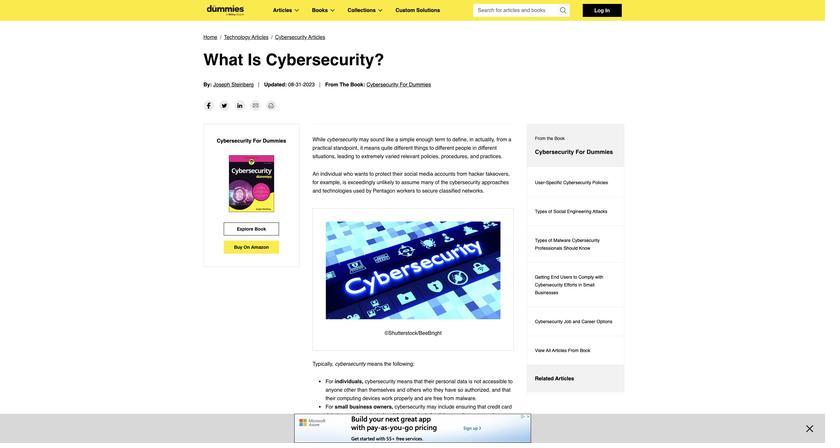 Task type: locate. For each thing, give the bounding box(es) containing it.
may sound like a simple enough term to define, in actuality, from a practical standpoint, it means quite different things to different people in different situations, leading to extremely varied relevant policies, procedures, and practices.
[[313, 137, 512, 160]]

are inside cybersecurity means that their personal data is not accessible to anyone other than themselves and others who they have so authorized, and that their computing devices work properly and are free from malware.
[[425, 397, 432, 402]]

computing
[[337, 397, 361, 402]]

procedures,
[[442, 154, 469, 160]]

means up extremely
[[365, 145, 380, 151]]

articles right "related"
[[556, 377, 575, 382]]

in
[[606, 7, 610, 13]]

2 horizontal spatial dummies
[[587, 149, 614, 156]]

2 vertical spatial the
[[384, 362, 392, 368]]

situations,
[[313, 154, 336, 160]]

0 vertical spatial cybersecurity for dummies
[[217, 138, 286, 144]]

of right many
[[436, 180, 440, 186]]

of for types of social engineering attacks
[[549, 209, 553, 215]]

1 horizontal spatial different
[[436, 145, 454, 151]]

are
[[425, 397, 432, 402], [469, 414, 477, 419]]

book image image
[[229, 156, 274, 213]]

of up professionals
[[549, 238, 553, 243]]

cybersecurity for dummies link
[[367, 82, 431, 88]]

0 vertical spatial means
[[365, 145, 380, 151]]

different down term
[[436, 145, 454, 151]]

types inside types of malware cybersecurity professionals should know
[[535, 238, 548, 243]]

include for protecting
[[464, 430, 481, 436]]

0 vertical spatial from
[[325, 82, 338, 88]]

1 horizontal spatial their
[[393, 172, 403, 177]]

0 vertical spatial advertisement region
[[527, 92, 625, 173]]

2 horizontal spatial book
[[580, 349, 591, 354]]

different down simple
[[394, 145, 413, 151]]

may inside cybersecurity may include protecting servers that untrusted outsiders regularly interact with.
[[453, 430, 463, 436]]

0 vertical spatial types
[[535, 209, 548, 215]]

cybersecurity job and career options link
[[528, 308, 625, 337]]

0 vertical spatial of
[[436, 180, 440, 186]]

may down free
[[427, 405, 437, 411]]

1 horizontal spatial the
[[441, 180, 449, 186]]

they
[[434, 388, 444, 394]]

1 vertical spatial from
[[457, 172, 468, 177]]

is up implemented
[[337, 414, 341, 419]]

2 horizontal spatial the
[[547, 136, 554, 141]]

should
[[564, 246, 578, 251]]

cybersecurity up standards
[[395, 405, 426, 411]]

authorized,
[[465, 388, 491, 394]]

2 vertical spatial book
[[580, 349, 591, 354]]

log
[[595, 7, 604, 13]]

approaches
[[482, 180, 509, 186]]

0 horizontal spatial for
[[313, 180, 319, 186]]

1 horizontal spatial from
[[457, 172, 468, 177]]

who left they
[[423, 388, 433, 394]]

people
[[456, 145, 472, 151]]

1 a from the left
[[396, 137, 398, 143]]

their left social
[[393, 172, 403, 177]]

and right job
[[573, 320, 581, 325]]

for inside 'cybersecurity may include ensuring that credit card data is properly protected and that standards for data security are properly implemented at point-of-sale registers.'
[[431, 414, 437, 419]]

book inside cybersecurity for dummies 'tab'
[[555, 136, 565, 141]]

2 vertical spatial from
[[444, 397, 455, 402]]

1 horizontal spatial are
[[469, 414, 477, 419]]

data left security
[[438, 414, 448, 419]]

1 vertical spatial of
[[549, 209, 553, 215]]

home link
[[204, 33, 217, 42]]

a
[[396, 137, 398, 143], [509, 137, 512, 143]]

1 vertical spatial include
[[464, 430, 481, 436]]

card
[[502, 405, 512, 411]]

from left hacker
[[457, 172, 468, 177]]

1 vertical spatial types
[[535, 238, 548, 243]]

of-
[[376, 422, 382, 428]]

2 vertical spatial is
[[337, 414, 341, 419]]

types of malware cybersecurity professionals should know link
[[528, 227, 625, 263]]

2 horizontal spatial may
[[453, 430, 463, 436]]

point-
[[363, 422, 376, 428]]

from the book: cybersecurity for dummies
[[325, 82, 431, 88]]

Search for articles and books text field
[[473, 4, 558, 17]]

collections
[[348, 7, 376, 13]]

what
[[204, 50, 243, 69]]

1 horizontal spatial properly
[[394, 397, 413, 402]]

getting
[[535, 275, 550, 280]]

example,
[[320, 180, 341, 186]]

1 vertical spatial cybersecurity for dummies
[[535, 149, 614, 156]]

1 horizontal spatial include
[[464, 430, 481, 436]]

0 horizontal spatial who
[[344, 172, 353, 177]]

0 horizontal spatial from
[[444, 397, 455, 402]]

sale
[[382, 422, 392, 428]]

types up professionals
[[535, 238, 548, 243]]

technology articles link
[[224, 33, 269, 42]]

1 vertical spatial their
[[424, 380, 435, 386]]

simple
[[400, 137, 415, 143]]

include inside 'cybersecurity may include ensuring that credit card data is properly protected and that standards for data security are properly implemented at point-of-sale registers.'
[[438, 405, 455, 411]]

advertisement region
[[527, 92, 625, 173], [294, 415, 531, 444]]

that up 'registers.'
[[396, 414, 405, 419]]

that down firms
[[344, 439, 353, 444]]

cybersecurity articles
[[275, 35, 325, 40]]

dummies
[[409, 82, 431, 88], [263, 138, 286, 144], [587, 149, 614, 156]]

who left wants
[[344, 172, 353, 177]]

the inside an individual who wants to protect their social media accounts from hacker takeovers, for example, is exceedingly unlikely to assume many of the cybersecurity approaches and technologies used by pentagon workers to secure classified networks.
[[441, 180, 449, 186]]

0 horizontal spatial different
[[394, 145, 413, 151]]

standards
[[406, 414, 429, 419]]

0 horizontal spatial book
[[255, 227, 266, 232]]

secure
[[422, 188, 438, 194]]

books
[[312, 7, 328, 13]]

to right wants
[[370, 172, 374, 177]]

2 vertical spatial of
[[549, 238, 553, 243]]

3 different from the left
[[478, 145, 497, 151]]

1 different from the left
[[394, 145, 413, 151]]

related articles
[[535, 377, 575, 382]]

cybersecurity up themselves
[[365, 380, 396, 386]]

cookie consent banner dialog
[[0, 421, 826, 444]]

cybersecurity?
[[266, 50, 384, 69]]

untrusted
[[354, 439, 376, 444]]

may down security
[[453, 430, 463, 436]]

types left social
[[535, 209, 548, 215]]

articles for related articles
[[556, 377, 575, 382]]

2 horizontal spatial is
[[469, 380, 473, 386]]

to right leading
[[356, 154, 360, 160]]

media
[[419, 172, 433, 177]]

2 vertical spatial in
[[579, 283, 582, 288]]

include left the protecting
[[464, 430, 481, 436]]

view
[[535, 349, 545, 354]]

and down the people
[[471, 154, 479, 160]]

from for from the book
[[535, 136, 546, 141]]

2 horizontal spatial their
[[424, 380, 435, 386]]

2 vertical spatial dummies
[[587, 149, 614, 156]]

2 horizontal spatial from
[[569, 349, 579, 354]]

a right actuality,
[[509, 137, 512, 143]]

related articles tab
[[528, 366, 625, 393]]

1 horizontal spatial data
[[438, 414, 448, 419]]

from inside cybersecurity means that their personal data is not accessible to anyone other than themselves and others who they have so authorized, and that their computing devices work properly and are free from malware.
[[444, 397, 455, 402]]

are down ensuring
[[469, 414, 477, 419]]

cybersecurity
[[327, 137, 358, 143], [450, 180, 481, 186], [335, 362, 366, 368], [365, 380, 396, 386], [395, 405, 426, 411], [421, 430, 452, 436]]

for down an
[[313, 180, 319, 186]]

regularly
[[400, 439, 420, 444]]

devices
[[363, 397, 381, 402]]

policies
[[593, 180, 609, 186]]

types of social engineering attacks link
[[528, 198, 625, 227]]

2 horizontal spatial properly
[[478, 414, 497, 419]]

online
[[379, 430, 394, 436]]

networks.
[[462, 188, 485, 194]]

0 horizontal spatial include
[[438, 405, 455, 411]]

for small business owners,
[[326, 405, 394, 411]]

0 horizontal spatial a
[[396, 137, 398, 143]]

0 vertical spatial their
[[393, 172, 403, 177]]

0 horizontal spatial their
[[326, 397, 336, 402]]

1 vertical spatial may
[[427, 405, 437, 411]]

their down anyone
[[326, 397, 336, 402]]

cybersecurity for dummies inside 'tab'
[[535, 149, 614, 156]]

is left not
[[469, 380, 473, 386]]

by
[[366, 188, 372, 194]]

may for small business owners,
[[427, 405, 437, 411]]

1 horizontal spatial may
[[427, 405, 437, 411]]

0 vertical spatial for
[[313, 180, 319, 186]]

their up they
[[424, 380, 435, 386]]

with.
[[440, 439, 451, 444]]

2 types from the top
[[535, 238, 548, 243]]

from inside cybersecurity for dummies 'tab'
[[535, 136, 546, 141]]

for inside 'tab'
[[576, 149, 586, 156]]

to
[[447, 137, 451, 143], [430, 145, 434, 151], [356, 154, 360, 160], [370, 172, 374, 177], [396, 180, 400, 186], [417, 188, 421, 194], [574, 275, 578, 280], [509, 380, 513, 386]]

to right accessible
[[509, 380, 513, 386]]

credit
[[488, 405, 501, 411]]

efforts
[[565, 283, 578, 288]]

properly up at
[[343, 414, 361, 419]]

articles right the all
[[552, 349, 567, 354]]

2 vertical spatial from
[[569, 349, 579, 354]]

0 horizontal spatial is
[[337, 414, 341, 419]]

following:
[[393, 362, 415, 368]]

1 horizontal spatial who
[[423, 388, 433, 394]]

0 horizontal spatial dummies
[[263, 138, 286, 144]]

1 vertical spatial is
[[469, 380, 473, 386]]

options
[[597, 320, 613, 325]]

1 horizontal spatial a
[[509, 137, 512, 143]]

buy on amazon
[[234, 245, 269, 250]]

to inside cybersecurity means that their personal data is not accessible to anyone other than themselves and others who they have so authorized, and that their computing devices work properly and are free from malware.
[[509, 380, 513, 386]]

security
[[450, 414, 468, 419]]

that down accessible
[[502, 388, 511, 394]]

hacker
[[469, 172, 485, 177]]

a right like
[[396, 137, 398, 143]]

0 vertical spatial the
[[547, 136, 554, 141]]

articles for technology articles
[[252, 35, 269, 40]]

classified
[[440, 188, 461, 194]]

0 vertical spatial are
[[425, 397, 432, 402]]

to right term
[[447, 137, 451, 143]]

cybersecurity up "interact"
[[421, 430, 452, 436]]

wants
[[355, 172, 368, 177]]

data up so
[[457, 380, 468, 386]]

0 vertical spatial may
[[359, 137, 369, 143]]

to up policies,
[[430, 145, 434, 151]]

1 vertical spatial for
[[431, 414, 437, 419]]

and inside may sound like a simple enough term to define, in actuality, from a practical standpoint, it means quite different things to different people in different situations, leading to extremely varied relevant policies, procedures, and practices.
[[471, 154, 479, 160]]

in left small
[[579, 283, 582, 288]]

may inside may sound like a simple enough term to define, in actuality, from a practical standpoint, it means quite different things to different people in different situations, leading to extremely varied relevant policies, procedures, and practices.
[[359, 137, 369, 143]]

to right users
[[574, 275, 578, 280]]

1 horizontal spatial is
[[343, 180, 347, 186]]

is up technologies
[[343, 180, 347, 186]]

include inside cybersecurity may include protecting servers that untrusted outsiders regularly interact with.
[[464, 430, 481, 436]]

0 horizontal spatial are
[[425, 397, 432, 402]]

from
[[325, 82, 338, 88], [535, 136, 546, 141], [569, 349, 579, 354]]

and down accessible
[[492, 388, 501, 394]]

0 horizontal spatial from
[[325, 82, 338, 88]]

may for firms conducting online business,
[[453, 430, 463, 436]]

articles up cybersecurity?
[[309, 35, 325, 40]]

means inside may sound like a simple enough term to define, in actuality, from a practical standpoint, it means quite different things to different people in different situations, leading to extremely varied relevant policies, procedures, and practices.
[[365, 145, 380, 151]]

1 horizontal spatial from
[[535, 136, 546, 141]]

in right the people
[[473, 145, 477, 151]]

cybersecurity may include protecting servers that untrusted outsiders regularly interact with.
[[326, 430, 505, 444]]

typically, cybersecurity means the following:
[[313, 362, 415, 368]]

include down free
[[438, 405, 455, 411]]

1 vertical spatial who
[[423, 388, 433, 394]]

of inside types of malware cybersecurity professionals should know
[[549, 238, 553, 243]]

0 horizontal spatial may
[[359, 137, 369, 143]]

that inside cybersecurity may include protecting servers that untrusted outsiders regularly interact with.
[[344, 439, 353, 444]]

other
[[344, 388, 356, 394]]

0 vertical spatial include
[[438, 405, 455, 411]]

and up sale on the left bottom
[[386, 414, 395, 419]]

an
[[313, 172, 319, 177]]

2 vertical spatial may
[[453, 430, 463, 436]]

properly down credit
[[478, 414, 497, 419]]

practical
[[313, 145, 332, 151]]

types for types of malware cybersecurity professionals should know
[[535, 238, 548, 243]]

articles up is
[[252, 35, 269, 40]]

articles inside button
[[556, 377, 575, 382]]

include
[[438, 405, 455, 411], [464, 430, 481, 436]]

personal
[[436, 380, 456, 386]]

2 vertical spatial means
[[397, 380, 413, 386]]

of left social
[[549, 209, 553, 215]]

1 horizontal spatial book
[[555, 136, 565, 141]]

2 horizontal spatial different
[[478, 145, 497, 151]]

cybersecurity job and career options
[[535, 320, 613, 325]]

define,
[[453, 137, 469, 143]]

amazon
[[251, 245, 269, 250]]

who inside an individual who wants to protect their social media accounts from hacker takeovers, for example, is exceedingly unlikely to assume many of the cybersecurity approaches and technologies used by pentagon workers to secure classified networks.
[[344, 172, 353, 177]]

and inside an individual who wants to protect their social media accounts from hacker takeovers, for example, is exceedingly unlikely to assume many of the cybersecurity approaches and technologies used by pentagon workers to secure classified networks.
[[313, 188, 321, 194]]

different down actuality,
[[478, 145, 497, 151]]

1 vertical spatial are
[[469, 414, 477, 419]]

joseph steinberg link
[[213, 82, 254, 88]]

is inside 'cybersecurity may include ensuring that credit card data is properly protected and that standards for data security are properly implemented at point-of-sale registers.'
[[337, 414, 341, 419]]

2 horizontal spatial data
[[457, 380, 468, 386]]

and inside cybersecurity job and career options link
[[573, 320, 581, 325]]

articles for cybersecurity articles
[[309, 35, 325, 40]]

cybersecurity inside types of malware cybersecurity professionals should know
[[572, 238, 600, 243]]

for right standards
[[431, 414, 437, 419]]

may up it
[[359, 137, 369, 143]]

group
[[473, 4, 570, 17]]

1 vertical spatial the
[[441, 180, 449, 186]]

2 vertical spatial their
[[326, 397, 336, 402]]

from the book
[[535, 136, 565, 141]]

cybersecurity
[[275, 35, 307, 40], [367, 82, 399, 88], [217, 138, 252, 144], [535, 149, 575, 156], [564, 180, 592, 186], [572, 238, 600, 243], [535, 283, 563, 288], [535, 320, 563, 325]]

data up implemented
[[326, 414, 336, 419]]

means up themselves
[[367, 362, 383, 368]]

1 vertical spatial means
[[367, 362, 383, 368]]

1 horizontal spatial cybersecurity for dummies
[[535, 149, 614, 156]]

0 vertical spatial is
[[343, 180, 347, 186]]

varied
[[386, 154, 400, 160]]

to up the workers
[[396, 180, 400, 186]]

and down example,
[[313, 188, 321, 194]]

data
[[457, 380, 468, 386], [326, 414, 336, 419], [438, 414, 448, 419]]

that
[[414, 380, 423, 386], [502, 388, 511, 394], [478, 405, 486, 411], [396, 414, 405, 419], [344, 439, 353, 444]]

cybersecurity up networks.
[[450, 180, 481, 186]]

the
[[340, 82, 349, 88]]

0 vertical spatial who
[[344, 172, 353, 177]]

0 vertical spatial from
[[497, 137, 507, 143]]

have
[[445, 388, 457, 394]]

are left free
[[425, 397, 432, 402]]

from right actuality,
[[497, 137, 507, 143]]

2 horizontal spatial from
[[497, 137, 507, 143]]

1 types from the top
[[535, 209, 548, 215]]

explore
[[237, 227, 254, 232]]

may inside 'cybersecurity may include ensuring that credit card data is properly protected and that standards for data security are properly implemented at point-of-sale registers.'
[[427, 405, 437, 411]]

to inside "getting end users to comply with cybersecurity efforts in small businesses"
[[574, 275, 578, 280]]

work
[[382, 397, 393, 402]]

types
[[535, 209, 548, 215], [535, 238, 548, 243]]

1 horizontal spatial dummies
[[409, 82, 431, 88]]

who inside cybersecurity means that their personal data is not accessible to anyone other than themselves and others who they have so authorized, and that their computing devices work properly and are free from malware.
[[423, 388, 433, 394]]

in right define,
[[470, 137, 474, 143]]

1 horizontal spatial for
[[431, 414, 437, 419]]

others
[[407, 388, 422, 394]]

0 vertical spatial book
[[555, 136, 565, 141]]

properly down others
[[394, 397, 413, 402]]

from down have
[[444, 397, 455, 402]]

1 vertical spatial from
[[535, 136, 546, 141]]

the inside cybersecurity for dummies 'tab'
[[547, 136, 554, 141]]

user-specific cybersecurity policies
[[535, 180, 609, 186]]

1 vertical spatial book
[[255, 227, 266, 232]]

means up others
[[397, 380, 413, 386]]



Task type: describe. For each thing, give the bounding box(es) containing it.
include for ensuring
[[438, 405, 455, 411]]

relevant
[[401, 154, 420, 160]]

registers.
[[393, 422, 414, 428]]

that up others
[[414, 380, 423, 386]]

what is cybersecurity?
[[204, 50, 384, 69]]

cybersecurity up standpoint,
[[327, 137, 358, 143]]

in inside "getting end users to comply with cybersecurity efforts in small businesses"
[[579, 283, 582, 288]]

is
[[248, 50, 261, 69]]

sound
[[371, 137, 385, 143]]

open article categories image
[[295, 9, 299, 12]]

1 vertical spatial in
[[473, 145, 477, 151]]

1 vertical spatial dummies
[[263, 138, 286, 144]]

owners,
[[374, 405, 394, 411]]

data inside cybersecurity means that their personal data is not accessible to anyone other than themselves and others who they have so authorized, and that their computing devices work properly and are free from malware.
[[457, 380, 468, 386]]

takeovers,
[[486, 172, 510, 177]]

getting end users to comply with cybersecurity efforts in small businesses link
[[528, 263, 625, 308]]

attacks
[[593, 209, 608, 215]]

users
[[561, 275, 573, 280]]

cybersecurity inside 'cybersecurity may include ensuring that credit card data is properly protected and that standards for data security are properly implemented at point-of-sale registers.'
[[395, 405, 426, 411]]

2 a from the left
[[509, 137, 512, 143]]

0 vertical spatial in
[[470, 137, 474, 143]]

job
[[565, 320, 572, 325]]

for firms conducting online business,
[[326, 430, 420, 436]]

getting end users to comply with cybersecurity efforts in small businesses
[[535, 275, 604, 296]]

by:
[[204, 82, 212, 88]]

and down others
[[415, 397, 423, 402]]

cybersecurity inside "getting end users to comply with cybersecurity efforts in small businesses"
[[535, 283, 563, 288]]

joseph
[[213, 82, 230, 88]]

practices.
[[481, 154, 503, 160]]

individuals,
[[335, 380, 364, 386]]

from for from the book: cybersecurity for dummies
[[325, 82, 338, 88]]

types of social engineering attacks
[[535, 209, 608, 215]]

to left 'secure' at the top right of the page
[[417, 188, 421, 194]]

cybersecurity articles link
[[275, 33, 325, 42]]

business
[[350, 405, 372, 411]]

all
[[546, 349, 551, 354]]

quite
[[382, 145, 393, 151]]

2023
[[303, 82, 315, 88]]

career
[[582, 320, 596, 325]]

end
[[551, 275, 560, 280]]

is inside cybersecurity means that their personal data is not accessible to anyone other than themselves and others who they have so authorized, and that their computing devices work properly and are free from malware.
[[469, 380, 473, 386]]

explore book link
[[224, 223, 279, 236]]

not
[[474, 380, 482, 386]]

for inside an individual who wants to protect their social media accounts from hacker takeovers, for example, is exceedingly unlikely to assume many of the cybersecurity approaches and technologies used by pentagon workers to secure classified networks.
[[313, 180, 319, 186]]

leading
[[338, 154, 354, 160]]

of inside an individual who wants to protect their social media accounts from hacker takeovers, for example, is exceedingly unlikely to assume many of the cybersecurity approaches and technologies used by pentagon workers to secure classified networks.
[[436, 180, 440, 186]]

log in link
[[583, 4, 622, 17]]

it
[[361, 145, 363, 151]]

08-
[[288, 82, 296, 88]]

31-
[[296, 82, 303, 88]]

their inside an individual who wants to protect their social media accounts from hacker takeovers, for example, is exceedingly unlikely to assume many of the cybersecurity approaches and technologies used by pentagon workers to secure classified networks.
[[393, 172, 403, 177]]

cybersecurity may include ensuring that credit card data is properly protected and that standards for data security are properly implemented at point-of-sale registers.
[[326, 405, 512, 428]]

custom
[[396, 7, 415, 13]]

cybersecurity inside cybersecurity means that their personal data is not accessible to anyone other than themselves and others who they have so authorized, and that their computing devices work properly and are free from malware.
[[365, 380, 396, 386]]

related
[[535, 377, 554, 382]]

solutions
[[417, 7, 440, 13]]

0 horizontal spatial cybersecurity for dummies
[[217, 138, 286, 144]]

user-
[[535, 180, 547, 186]]

exceedingly
[[348, 180, 376, 186]]

articles left open article categories icon
[[273, 7, 292, 13]]

know
[[580, 246, 591, 251]]

protected
[[363, 414, 385, 419]]

explore book
[[237, 227, 266, 232]]

with
[[596, 275, 604, 280]]

firms
[[335, 430, 348, 436]]

open collections list image
[[379, 9, 383, 12]]

is inside an individual who wants to protect their social media accounts from hacker takeovers, for example, is exceedingly unlikely to assume many of the cybersecurity approaches and technologies used by pentagon workers to secure classified networks.
[[343, 180, 347, 186]]

protecting
[[482, 430, 505, 436]]

cybersecurity inside 'tab'
[[535, 149, 575, 156]]

dummies inside 'tab'
[[587, 149, 614, 156]]

servers
[[326, 439, 343, 444]]

outsiders
[[378, 439, 399, 444]]

updated:
[[264, 82, 287, 88]]

properly inside cybersecurity means that their personal data is not accessible to anyone other than themselves and others who they have so authorized, and that their computing devices work properly and are free from malware.
[[394, 397, 413, 402]]

cybersecurity for dummies tab
[[528, 124, 625, 167]]

0 vertical spatial dummies
[[409, 82, 431, 88]]

by: joseph steinberg
[[204, 82, 254, 88]]

cybersecurity inside an individual who wants to protect their social media accounts from hacker takeovers, for example, is exceedingly unlikely to assume many of the cybersecurity approaches and technologies used by pentagon workers to secure classified networks.
[[450, 180, 481, 186]]

and inside 'cybersecurity may include ensuring that credit card data is properly protected and that standards for data security are properly implemented at point-of-sale registers.'
[[386, 414, 395, 419]]

businesses
[[535, 291, 559, 296]]

steinberg
[[232, 82, 254, 88]]

interact
[[422, 439, 439, 444]]

view all articles from book link
[[528, 337, 625, 366]]

and left others
[[397, 388, 406, 394]]

of for types of malware cybersecurity professionals should know
[[549, 238, 553, 243]]

types of malware cybersecurity professionals should know
[[535, 238, 600, 251]]

standpoint,
[[334, 145, 359, 151]]

engineering
[[568, 209, 592, 215]]

while cybersecurity
[[313, 137, 358, 143]]

logo image
[[204, 5, 247, 16]]

cybersecurity means that their personal data is not accessible to anyone other than themselves and others who they have so authorized, and that their computing devices work properly and are free from malware.
[[326, 380, 513, 402]]

used
[[354, 188, 365, 194]]

actuality,
[[475, 137, 496, 143]]

free
[[434, 397, 443, 402]]

cybersecurity up individuals,
[[335, 362, 366, 368]]

social
[[554, 209, 566, 215]]

so
[[458, 388, 464, 394]]

what is cybersecurity image
[[326, 222, 501, 320]]

custom solutions link
[[396, 6, 440, 15]]

typically,
[[313, 362, 334, 368]]

cybersecurity for dummies tab list
[[527, 124, 625, 395]]

specific
[[547, 180, 563, 186]]

business,
[[396, 430, 420, 436]]

open book categories image
[[331, 9, 335, 12]]

from inside may sound like a simple enough term to define, in actuality, from a practical standpoint, it means quite different things to different people in different situations, leading to extremely varied relevant policies, procedures, and practices.
[[497, 137, 507, 143]]

like
[[386, 137, 394, 143]]

types for types of social engineering attacks
[[535, 209, 548, 215]]

0 horizontal spatial the
[[384, 362, 392, 368]]

extremely
[[362, 154, 384, 160]]

implemented
[[326, 422, 356, 428]]

0 horizontal spatial properly
[[343, 414, 361, 419]]

small
[[584, 283, 595, 288]]

themselves
[[369, 388, 396, 394]]

are inside 'cybersecurity may include ensuring that credit card data is properly protected and that standards for data security are properly implemented at point-of-sale registers.'
[[469, 414, 477, 419]]

1 vertical spatial advertisement region
[[294, 415, 531, 444]]

©shutterstock/beebright
[[385, 331, 442, 337]]

book:
[[351, 82, 365, 88]]

means inside cybersecurity means that their personal data is not accessible to anyone other than themselves and others who they have so authorized, and that their computing devices work properly and are free from malware.
[[397, 380, 413, 386]]

small
[[335, 405, 348, 411]]

log in
[[595, 7, 610, 13]]

at
[[357, 422, 361, 428]]

2 different from the left
[[436, 145, 454, 151]]

that left credit
[[478, 405, 486, 411]]

pentagon
[[373, 188, 396, 194]]

cybersecurity inside cybersecurity may include protecting servers that untrusted outsiders regularly interact with.
[[421, 430, 452, 436]]

0 horizontal spatial data
[[326, 414, 336, 419]]

from inside an individual who wants to protect their social media accounts from hacker takeovers, for example, is exceedingly unlikely to assume many of the cybersecurity approaches and technologies used by pentagon workers to secure classified networks.
[[457, 172, 468, 177]]



Task type: vqa. For each thing, say whether or not it's contained in the screenshot.
From related to From the Book
yes



